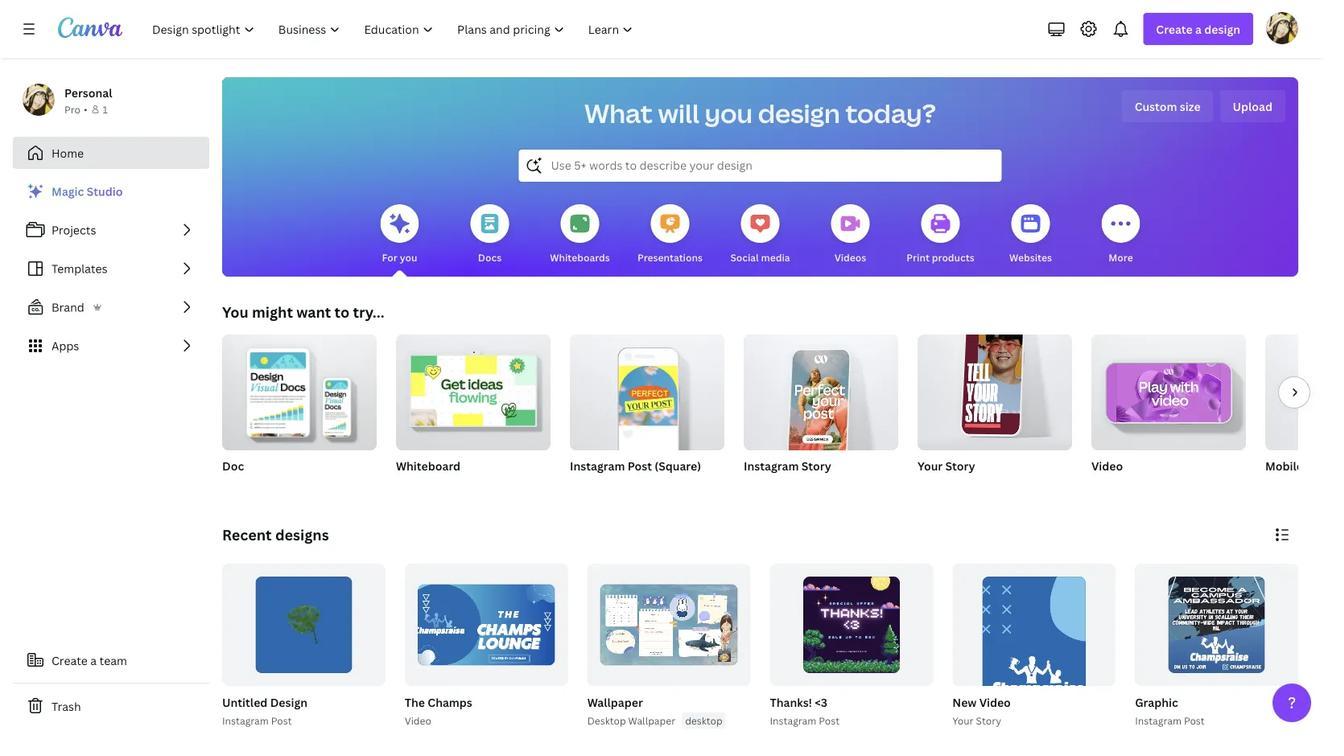 Task type: vqa. For each thing, say whether or not it's contained in the screenshot.
Print products link
no



Task type: describe. For each thing, give the bounding box(es) containing it.
desktop wallpaper
[[587, 714, 675, 728]]

trash link
[[13, 691, 209, 723]]

home
[[52, 145, 84, 161]]

instagram post (square) 1080 × 1080 px
[[570, 458, 701, 493]]

thanks!
[[770, 695, 812, 710]]

pro
[[64, 103, 80, 116]]

your inside new video your story
[[952, 714, 974, 728]]

1 of 2
[[896, 668, 922, 679]]

recent designs
[[222, 525, 329, 545]]

group for whiteboard
[[396, 328, 551, 451]]

the
[[405, 695, 425, 710]]

post inside the untitled design instagram post
[[271, 714, 292, 728]]

1 vertical spatial wallpaper
[[628, 714, 675, 728]]

create a team button
[[13, 645, 209, 677]]

for
[[382, 251, 397, 264]]

unlimited
[[396, 479, 442, 493]]

thanks! <3 button
[[770, 693, 827, 713]]

doc group
[[222, 328, 377, 494]]

upload button
[[1220, 90, 1285, 122]]

Search search field
[[551, 151, 970, 181]]

1 for the champs
[[530, 668, 535, 679]]

instagram post (square) group
[[570, 328, 724, 494]]

whiteboard
[[396, 458, 460, 474]]

of for thanks! <3
[[903, 668, 915, 679]]

your story group
[[918, 325, 1072, 494]]

print
[[907, 251, 930, 264]]

recent
[[222, 525, 272, 545]]

more
[[1109, 251, 1133, 264]]

presentations
[[637, 251, 703, 264]]

videos
[[834, 251, 866, 264]]

print products button
[[907, 193, 974, 277]]

a for design
[[1195, 21, 1202, 37]]

group for instagram post (square)
[[570, 328, 724, 451]]

products
[[932, 251, 974, 264]]

new video button
[[952, 693, 1011, 713]]

group for your story
[[918, 325, 1072, 451]]

story for your story
[[945, 458, 975, 474]]

1 of 5 for wallpaper
[[713, 668, 740, 679]]

1 for thanks! <3
[[896, 668, 901, 679]]

post inside the instagram post (square) 1080 × 1080 px
[[628, 458, 652, 474]]

custom size
[[1135, 99, 1201, 114]]

what will you design today?
[[584, 96, 936, 131]]

instagram inside the instagram post (square) 1080 × 1080 px
[[570, 458, 625, 474]]

post inside thanks! <3 instagram post
[[819, 714, 840, 728]]

graphic button
[[1135, 693, 1178, 713]]

mobile video group
[[1265, 335, 1324, 494]]

×
[[597, 479, 601, 493]]

of for wallpaper
[[720, 668, 732, 679]]

might
[[252, 302, 293, 322]]

instagram inside the untitled design instagram post
[[222, 714, 269, 728]]

story for instagram story
[[801, 458, 831, 474]]

social media
[[730, 251, 790, 264]]

projects link
[[13, 214, 209, 246]]

custom size button
[[1122, 90, 1213, 122]]

1 of 8
[[1078, 668, 1105, 679]]

brand
[[52, 300, 84, 315]]

magic studio
[[52, 184, 123, 199]]

instagram inside thanks! <3 instagram post
[[770, 714, 816, 728]]

your story
[[918, 458, 975, 474]]

px
[[630, 479, 641, 493]]

to
[[334, 302, 349, 322]]

mobile
[[1265, 458, 1303, 474]]

untitled design instagram post
[[222, 695, 307, 728]]

team
[[99, 653, 127, 668]]

group for instagram story
[[744, 328, 898, 460]]

create for create a team
[[52, 653, 88, 668]]

social media button
[[730, 193, 790, 277]]

video group
[[1091, 328, 1246, 494]]

templates
[[52, 261, 108, 276]]

size
[[1180, 99, 1201, 114]]

you might want to try...
[[222, 302, 384, 322]]

magic studio link
[[13, 175, 209, 208]]

1 1080 from the left
[[570, 479, 594, 493]]

apps
[[52, 338, 79, 354]]

2
[[917, 668, 922, 679]]

untitled design button
[[222, 693, 307, 713]]

today?
[[845, 96, 936, 131]]

champs
[[428, 695, 472, 710]]

designs
[[275, 525, 329, 545]]

design inside create a design dropdown button
[[1204, 21, 1240, 37]]

8
[[1099, 668, 1105, 679]]

top level navigation element
[[142, 13, 647, 45]]

new
[[952, 695, 977, 710]]



Task type: locate. For each thing, give the bounding box(es) containing it.
1 horizontal spatial your
[[952, 714, 974, 728]]

3 of from the left
[[720, 668, 732, 679]]

0 vertical spatial your
[[918, 458, 943, 474]]

list containing magic studio
[[13, 175, 209, 362]]

create a team
[[52, 653, 127, 668]]

desktop button
[[682, 713, 726, 729]]

social
[[730, 251, 759, 264]]

list
[[13, 175, 209, 362]]

1 horizontal spatial design
[[1204, 21, 1240, 37]]

you inside button
[[400, 251, 417, 264]]

0 vertical spatial you
[[705, 96, 753, 131]]

0 vertical spatial video
[[1091, 458, 1123, 474]]

1 of 5 for the champs
[[530, 668, 557, 679]]

videos button
[[831, 193, 870, 277]]

0 vertical spatial create
[[1156, 21, 1193, 37]]

1 vertical spatial your
[[952, 714, 974, 728]]

0 horizontal spatial create
[[52, 653, 88, 668]]

1 5 from the left
[[552, 668, 557, 679]]

0 horizontal spatial 1080
[[570, 479, 594, 493]]

projects
[[52, 223, 96, 238]]

what
[[584, 96, 653, 131]]

websites button
[[1009, 193, 1052, 277]]

media
[[761, 251, 790, 264]]

<3
[[815, 695, 827, 710]]

print products
[[907, 251, 974, 264]]

story inside new video your story
[[976, 714, 1001, 728]]

video inside "group"
[[1091, 458, 1123, 474]]

new video your story
[[952, 695, 1011, 728]]

want
[[296, 302, 331, 322]]

group for video
[[1091, 328, 1246, 451]]

1
[[103, 103, 108, 116], [896, 668, 901, 679], [530, 668, 535, 679], [713, 668, 718, 679], [1078, 668, 1083, 679]]

1080
[[570, 479, 594, 493], [604, 479, 628, 493]]

1080 right ×
[[604, 479, 628, 493]]

you right for
[[400, 251, 417, 264]]

0 horizontal spatial you
[[400, 251, 417, 264]]

pro •
[[64, 103, 87, 116]]

group for doc
[[222, 328, 377, 451]]

1 horizontal spatial story
[[945, 458, 975, 474]]

1 vertical spatial video
[[979, 695, 1011, 710]]

magic
[[52, 184, 84, 199]]

whiteboards button
[[550, 193, 610, 277]]

story inside group
[[945, 458, 975, 474]]

custom
[[1135, 99, 1177, 114]]

try...
[[353, 302, 384, 322]]

story inside group
[[801, 458, 831, 474]]

2 vertical spatial video
[[405, 714, 431, 728]]

4 of from the left
[[1085, 668, 1097, 679]]

2 horizontal spatial story
[[976, 714, 1001, 728]]

mobile vide
[[1265, 458, 1324, 474]]

whiteboard unlimited
[[396, 458, 460, 493]]

1 of from the left
[[903, 668, 915, 679]]

1 1 of 5 from the left
[[530, 668, 557, 679]]

instagram story
[[744, 458, 831, 474]]

create for create a design
[[1156, 21, 1193, 37]]

1080 × 1080 px button
[[570, 478, 657, 494]]

the champs video
[[405, 695, 472, 728]]

0 horizontal spatial design
[[758, 96, 840, 131]]

wallpaper button
[[587, 693, 643, 713]]

your
[[918, 458, 943, 474], [952, 714, 974, 728]]

0 vertical spatial a
[[1195, 21, 1202, 37]]

instagram
[[570, 458, 625, 474], [744, 458, 799, 474], [222, 714, 269, 728], [770, 714, 816, 728], [1135, 714, 1182, 728]]

0 horizontal spatial video
[[405, 714, 431, 728]]

5 for the champs
[[552, 668, 557, 679]]

vide
[[1306, 458, 1324, 474]]

design left stephanie aranda image
[[1204, 21, 1240, 37]]

1 for wallpaper
[[713, 668, 718, 679]]

story
[[801, 458, 831, 474], [945, 458, 975, 474], [976, 714, 1001, 728]]

create inside button
[[52, 653, 88, 668]]

for you button
[[380, 193, 419, 277]]

more button
[[1102, 193, 1140, 277]]

design
[[1204, 21, 1240, 37], [758, 96, 840, 131]]

desktop
[[685, 714, 723, 728]]

2 horizontal spatial video
[[1091, 458, 1123, 474]]

websites
[[1009, 251, 1052, 264]]

instagram inside graphic instagram post
[[1135, 714, 1182, 728]]

5
[[552, 668, 557, 679], [734, 668, 740, 679]]

1 of 5
[[530, 668, 557, 679], [713, 668, 740, 679]]

for you
[[382, 251, 417, 264]]

the champs button
[[405, 693, 472, 713]]

brand link
[[13, 291, 209, 324]]

2 5 from the left
[[734, 668, 740, 679]]

None search field
[[519, 150, 1002, 182]]

0 horizontal spatial 5
[[552, 668, 557, 679]]

apps link
[[13, 330, 209, 362]]

of for new video
[[1085, 668, 1097, 679]]

of
[[903, 668, 915, 679], [537, 668, 549, 679], [720, 668, 732, 679], [1085, 668, 1097, 679]]

5 for wallpaper
[[734, 668, 740, 679]]

stephanie aranda image
[[1266, 12, 1298, 44]]

upload
[[1233, 99, 1273, 114]]

templates link
[[13, 253, 209, 285]]

1 for new video
[[1078, 668, 1083, 679]]

design up search search field
[[758, 96, 840, 131]]

create
[[1156, 21, 1193, 37], [52, 653, 88, 668]]

0 vertical spatial wallpaper
[[587, 695, 643, 710]]

a inside dropdown button
[[1195, 21, 1202, 37]]

0 horizontal spatial story
[[801, 458, 831, 474]]

studio
[[87, 184, 123, 199]]

•
[[84, 103, 87, 116]]

1 horizontal spatial you
[[705, 96, 753, 131]]

1 vertical spatial a
[[90, 653, 97, 668]]

thanks! <3 instagram post
[[770, 695, 840, 728]]

untitled
[[222, 695, 267, 710]]

1 vertical spatial create
[[52, 653, 88, 668]]

0 horizontal spatial 1 of 5
[[530, 668, 557, 679]]

post inside graphic instagram post
[[1184, 714, 1205, 728]]

your inside group
[[918, 458, 943, 474]]

0 horizontal spatial a
[[90, 653, 97, 668]]

create up custom size
[[1156, 21, 1193, 37]]

group
[[918, 325, 1072, 451], [222, 328, 377, 451], [396, 328, 551, 451], [570, 328, 724, 451], [744, 328, 898, 460], [1091, 328, 1246, 451], [1265, 335, 1324, 451]]

a up size
[[1195, 21, 1202, 37]]

create left team
[[52, 653, 88, 668]]

you
[[222, 302, 249, 322]]

create a design button
[[1143, 13, 1253, 45]]

1080 left ×
[[570, 479, 594, 493]]

1 horizontal spatial create
[[1156, 21, 1193, 37]]

create inside dropdown button
[[1156, 21, 1193, 37]]

docs
[[478, 251, 502, 264]]

you right will
[[705, 96, 753, 131]]

whiteboard group
[[396, 328, 551, 494]]

group for mobile vide
[[1265, 335, 1324, 451]]

design
[[270, 695, 307, 710]]

of for the champs
[[537, 668, 549, 679]]

0 vertical spatial design
[[1204, 21, 1240, 37]]

whiteboards
[[550, 251, 610, 264]]

will
[[658, 96, 699, 131]]

a left team
[[90, 653, 97, 668]]

2 1 of 5 from the left
[[713, 668, 740, 679]]

doc
[[222, 458, 244, 474]]

1 horizontal spatial 5
[[734, 668, 740, 679]]

2 of from the left
[[537, 668, 549, 679]]

a inside button
[[90, 653, 97, 668]]

home link
[[13, 137, 209, 169]]

1 vertical spatial design
[[758, 96, 840, 131]]

1 horizontal spatial a
[[1195, 21, 1202, 37]]

wallpaper up desktop
[[587, 695, 643, 710]]

wallpaper down wallpaper button
[[628, 714, 675, 728]]

1 horizontal spatial 1 of 5
[[713, 668, 740, 679]]

instagram story group
[[744, 328, 898, 494]]

1 horizontal spatial video
[[979, 695, 1011, 710]]

trash
[[52, 699, 81, 714]]

desktop
[[587, 714, 626, 728]]

graphic instagram post
[[1135, 695, 1205, 728]]

a for team
[[90, 653, 97, 668]]

graphic
[[1135, 695, 1178, 710]]

video inside the champs video
[[405, 714, 431, 728]]

0 horizontal spatial your
[[918, 458, 943, 474]]

(square)
[[655, 458, 701, 474]]

video inside new video your story
[[979, 695, 1011, 710]]

1 horizontal spatial 1080
[[604, 479, 628, 493]]

wallpaper
[[587, 695, 643, 710], [628, 714, 675, 728]]

1 vertical spatial you
[[400, 251, 417, 264]]

2 1080 from the left
[[604, 479, 628, 493]]



